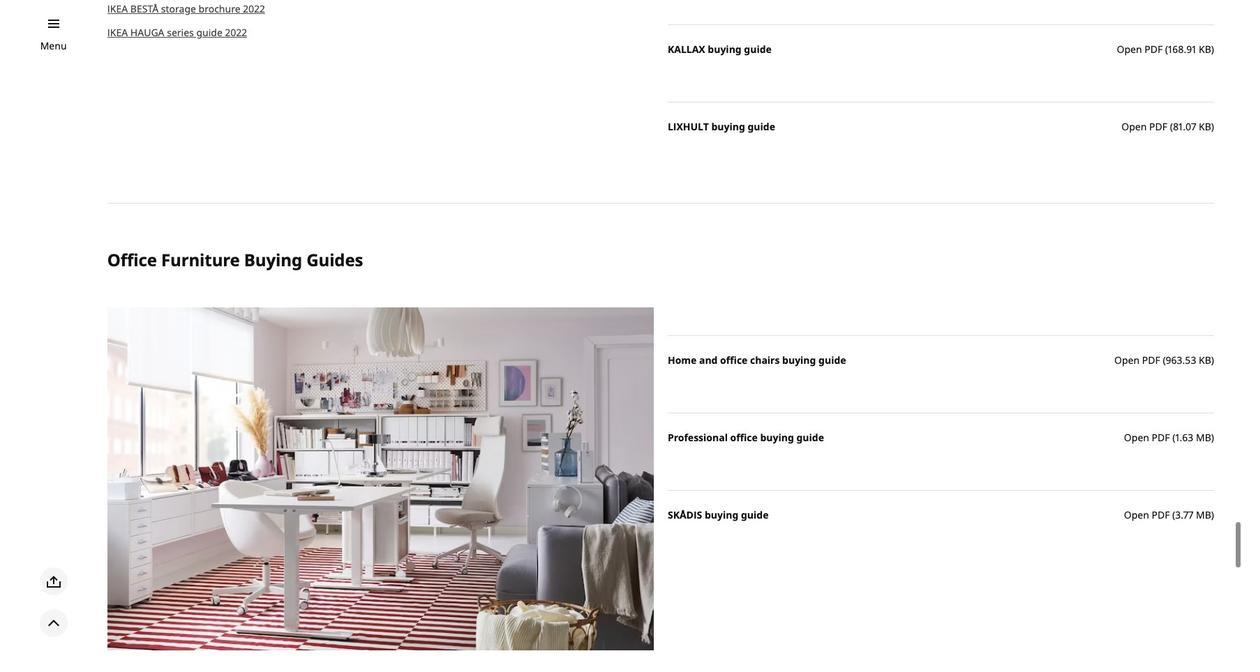 Task type: locate. For each thing, give the bounding box(es) containing it.
pdf left 1.63
[[1152, 431, 1170, 445]]

home
[[668, 354, 697, 367]]

kallax
[[668, 43, 705, 56]]

and
[[699, 354, 718, 367]]

professional office buying guide
[[668, 431, 824, 445]]

( for 963.53 kb
[[1163, 354, 1166, 367]]

1 vertical spatial mb
[[1196, 509, 1211, 522]]

( for 3.77 mb
[[1172, 509, 1175, 522]]

5 ) from the top
[[1211, 509, 1214, 522]]

1.63
[[1175, 431, 1193, 445]]

office right and
[[720, 354, 748, 367]]

ikea left the bestå
[[107, 2, 128, 15]]

3 kb from the top
[[1199, 354, 1211, 367]]

pdf for 81.07
[[1149, 120, 1167, 134]]

0 vertical spatial ikea
[[107, 2, 128, 15]]

) right 963.53
[[1211, 354, 1214, 367]]

buying for skådis buying guide
[[705, 509, 738, 522]]

( for 1.63 mb
[[1172, 431, 1175, 445]]

1 kb from the top
[[1199, 43, 1211, 56]]

open pdf ( 963.53 kb )
[[1114, 354, 1214, 367]]

pdf left 963.53
[[1142, 354, 1160, 367]]

2 ) from the top
[[1211, 120, 1214, 134]]

pdf left 81.07
[[1149, 120, 1167, 134]]

menu button
[[40, 38, 67, 54]]

buying for lixhult buying guide
[[711, 120, 745, 134]]

mb
[[1196, 431, 1211, 445], [1196, 509, 1211, 522]]

guide
[[196, 26, 222, 39], [744, 43, 772, 56], [748, 120, 775, 134], [819, 354, 846, 367], [796, 431, 824, 445], [741, 509, 769, 522]]

pdf for 3.77
[[1152, 509, 1170, 522]]

lixhult buying guide
[[668, 120, 775, 134]]

open for open pdf ( 1.63 mb )
[[1124, 431, 1149, 445]]

2 ikea from the top
[[107, 26, 128, 39]]

mb right 3.77
[[1196, 509, 1211, 522]]

963.53
[[1166, 354, 1196, 367]]

open
[[1117, 43, 1142, 56], [1122, 120, 1147, 134], [1114, 354, 1140, 367], [1124, 431, 1149, 445], [1124, 509, 1149, 522]]

open left 81.07
[[1122, 120, 1147, 134]]

) right 168.91
[[1211, 43, 1214, 56]]

2022 for ikea hauga series guide 2022
[[225, 26, 247, 39]]

2022
[[243, 2, 265, 15], [225, 26, 247, 39]]

1 vertical spatial office
[[730, 431, 758, 445]]

skådis
[[668, 509, 702, 522]]

open for open pdf ( 3.77 mb )
[[1124, 509, 1149, 522]]

kb right 963.53
[[1199, 354, 1211, 367]]

buying
[[708, 43, 742, 56], [711, 120, 745, 134], [782, 354, 816, 367], [760, 431, 794, 445], [705, 509, 738, 522]]

pdf for 1.63
[[1152, 431, 1170, 445]]

2 kb from the top
[[1199, 120, 1211, 134]]

open left 3.77
[[1124, 509, 1149, 522]]

4 ) from the top
[[1211, 431, 1214, 445]]

kb right 81.07
[[1199, 120, 1211, 134]]

0 vertical spatial mb
[[1196, 431, 1211, 445]]

) right 81.07
[[1211, 120, 1214, 134]]

1 vertical spatial kb
[[1199, 120, 1211, 134]]

chairs
[[750, 354, 780, 367]]

0 vertical spatial 2022
[[243, 2, 265, 15]]

2022 right brochure
[[243, 2, 265, 15]]

2 vertical spatial kb
[[1199, 354, 1211, 367]]

kb for 168.91 kb
[[1199, 43, 1211, 56]]

1 ikea from the top
[[107, 2, 128, 15]]

pdf
[[1145, 43, 1163, 56], [1149, 120, 1167, 134], [1142, 354, 1160, 367], [1152, 431, 1170, 445], [1152, 509, 1170, 522]]

) right 1.63
[[1211, 431, 1214, 445]]

open left 168.91
[[1117, 43, 1142, 56]]

1 ) from the top
[[1211, 43, 1214, 56]]

mb right 1.63
[[1196, 431, 1211, 445]]

menu
[[40, 39, 67, 52]]

2022 down brochure
[[225, 26, 247, 39]]

1 mb from the top
[[1196, 431, 1211, 445]]

3 ) from the top
[[1211, 354, 1214, 367]]

pdf left 3.77
[[1152, 509, 1170, 522]]

kb
[[1199, 43, 1211, 56], [1199, 120, 1211, 134], [1199, 354, 1211, 367]]

mb for 1.63 mb
[[1196, 431, 1211, 445]]

pdf left 168.91
[[1145, 43, 1163, 56]]

1 vertical spatial 2022
[[225, 26, 247, 39]]

office right the professional
[[730, 431, 758, 445]]

) right 3.77
[[1211, 509, 1214, 522]]

ikea left hauga
[[107, 26, 128, 39]]

open pdf ( 168.91 kb )
[[1117, 43, 1214, 56]]

open for open pdf ( 963.53 kb )
[[1114, 354, 1140, 367]]

office
[[720, 354, 748, 367], [730, 431, 758, 445]]

)
[[1211, 43, 1214, 56], [1211, 120, 1214, 134], [1211, 354, 1214, 367], [1211, 431, 1214, 445], [1211, 509, 1214, 522]]

(
[[1165, 43, 1168, 56], [1170, 120, 1173, 134], [1163, 354, 1166, 367], [1172, 431, 1175, 445], [1172, 509, 1175, 522]]

furniture
[[161, 249, 240, 272]]

buying for kallax buying guide
[[708, 43, 742, 56]]

) for 168.91 kb
[[1211, 43, 1214, 56]]

ikea
[[107, 2, 128, 15], [107, 26, 128, 39]]

3.77
[[1175, 509, 1193, 522]]

0 vertical spatial kb
[[1199, 43, 1211, 56]]

2 mb from the top
[[1196, 509, 1211, 522]]

open left 1.63
[[1124, 431, 1149, 445]]

an office with white chairs, a white sit/stand desk, and a red and white striped rug image
[[107, 308, 654, 651]]

1 vertical spatial ikea
[[107, 26, 128, 39]]

kb right 168.91
[[1199, 43, 1211, 56]]

kallax buying guide
[[668, 43, 772, 56]]

open left 963.53
[[1114, 354, 1140, 367]]

buying
[[244, 249, 302, 272]]



Task type: describe. For each thing, give the bounding box(es) containing it.
brochure
[[199, 2, 240, 15]]

open pdf ( 1.63 mb )
[[1124, 431, 1214, 445]]

open pdf ( 81.07 kb )
[[1122, 120, 1214, 134]]

mb for 3.77 mb
[[1196, 509, 1211, 522]]

( for 168.91 kb
[[1165, 43, 1168, 56]]

ikea hauga series guide 2022
[[107, 26, 247, 39]]

professional
[[668, 431, 728, 445]]

storage
[[161, 2, 196, 15]]

) for 1.63 mb
[[1211, 431, 1214, 445]]

kb for 81.07 kb
[[1199, 120, 1211, 134]]

home and office chairs buying guide
[[668, 354, 846, 367]]

2022 for ikea bestå storage brochure 2022
[[243, 2, 265, 15]]

bestå
[[130, 2, 159, 15]]

kb for 963.53 kb
[[1199, 354, 1211, 367]]

guides
[[306, 249, 363, 272]]

lixhult
[[668, 120, 709, 134]]

81.07
[[1173, 120, 1196, 134]]

open for open pdf ( 168.91 kb )
[[1117, 43, 1142, 56]]

ikea bestå storage brochure 2022 link
[[107, 2, 265, 15]]

pdf for 168.91
[[1145, 43, 1163, 56]]

office
[[107, 249, 157, 272]]

office furniture buying guides
[[107, 249, 363, 272]]

( for 81.07 kb
[[1170, 120, 1173, 134]]

) for 963.53 kb
[[1211, 354, 1214, 367]]

ikea bestå storage brochure 2022
[[107, 2, 265, 15]]

skådis buying guide
[[668, 509, 769, 522]]

) for 81.07 kb
[[1211, 120, 1214, 134]]

0 vertical spatial office
[[720, 354, 748, 367]]

open pdf ( 3.77 mb )
[[1124, 509, 1214, 522]]

) for 3.77 mb
[[1211, 509, 1214, 522]]

hauga
[[130, 26, 164, 39]]

168.91
[[1168, 43, 1196, 56]]

open for open pdf ( 81.07 kb )
[[1122, 120, 1147, 134]]

pdf for 963.53
[[1142, 354, 1160, 367]]

series
[[167, 26, 194, 39]]

ikea hauga series guide 2022 link
[[107, 26, 247, 39]]

ikea for ikea bestå storage brochure 2022
[[107, 2, 128, 15]]

ikea for ikea hauga series guide 2022
[[107, 26, 128, 39]]



Task type: vqa. For each thing, say whether or not it's contained in the screenshot.
FRAKTA Shopping bag, large, 21 ¾x14 ½x13 ¾ "/19 gallon's .
no



